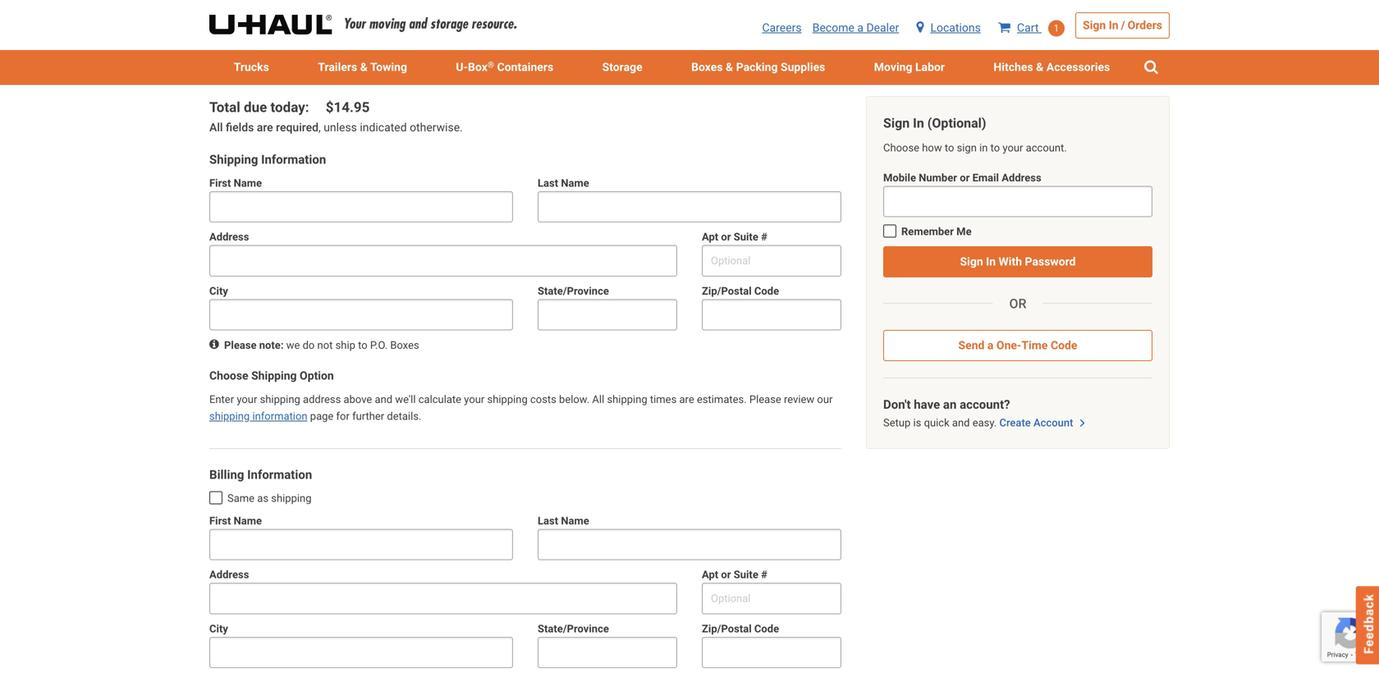 Task type: vqa. For each thing, say whether or not it's contained in the screenshot.
2nd Tire
no



Task type: describe. For each thing, give the bounding box(es) containing it.
option
[[300, 369, 334, 382]]

apt or suite # for apt or suite # text box in the bottom of the page
[[702, 569, 767, 581]]

first name for first name text field
[[209, 177, 262, 189]]

above
[[344, 393, 372, 405]]

Apt or Suite # text field
[[702, 583, 841, 614]]

name for first name text field
[[234, 177, 262, 189]]

we'll
[[395, 393, 416, 405]]

become a dealer
[[813, 21, 899, 34]]

or
[[1009, 296, 1027, 312]]

banner containing sign in / orders
[[0, 0, 1379, 85]]

Zip/Postal Code text field
[[702, 299, 841, 330]]

have
[[914, 398, 940, 412]]

Last Name text field
[[538, 529, 841, 560]]

shipping information
[[209, 152, 326, 166]]

1
[[1054, 23, 1059, 34]]

review
[[784, 393, 815, 405]]

and inside don't have an account? setup is quick and easy. create account
[[952, 417, 970, 429]]

and inside enter your shipping address above and we'll calculate your shipping costs below.             all shipping times are estimates.  please review our shipping information page for further details.
[[375, 393, 393, 405]]

send a one-time code button
[[883, 330, 1153, 361]]

same
[[227, 492, 255, 504]]

address for last name text field
[[209, 231, 249, 243]]

trucks
[[234, 60, 269, 74]]

hitches & accessories
[[994, 60, 1110, 74]]

code inside button
[[1051, 339, 1078, 352]]

create account link
[[1000, 415, 1089, 432]]

one-
[[997, 339, 1022, 352]]

shipping left times
[[607, 393, 647, 405]]

shipping left the costs
[[487, 393, 528, 405]]

name for last name text box
[[561, 515, 589, 527]]

send
[[958, 339, 985, 352]]

please note: we do not ship to p.o. boxes
[[224, 339, 419, 351]]

hitches
[[994, 60, 1033, 74]]

don't
[[883, 398, 911, 412]]

0 horizontal spatial your
[[237, 393, 257, 405]]

labor
[[915, 60, 945, 74]]

Zip/Postal Code text field
[[702, 637, 841, 668]]

all inside enter your shipping address above and we'll calculate your shipping costs below.             all shipping times are estimates.  please review our shipping information page for further details.
[[592, 393, 604, 405]]

is inside don't have an account? setup is quick and easy. create account
[[913, 417, 921, 429]]

city text field for first name text box address text field
[[209, 637, 513, 668]]

0 vertical spatial address
[[1002, 172, 1042, 184]]

name for last name text field
[[561, 177, 589, 189]]

shipping right as
[[271, 492, 312, 504]]

become a dealer link
[[813, 21, 899, 34]]

checkout
[[209, 39, 287, 60]]

moving labor
[[874, 60, 945, 74]]

first name for first name text box
[[209, 515, 262, 527]]

city for first name text box
[[209, 623, 228, 635]]

first for first name text field
[[209, 177, 231, 189]]

mobile
[[883, 172, 916, 184]]

secure.
[[1134, 48, 1170, 60]]

choose how to sign in to your account.
[[883, 142, 1067, 154]]

billing information
[[209, 467, 312, 482]]

same as shipping
[[227, 492, 312, 504]]

do
[[303, 339, 315, 351]]

remember me
[[901, 226, 972, 238]]

sign
[[957, 142, 977, 154]]

sign in (optional)
[[883, 116, 986, 131]]

State/Province text field
[[538, 637, 677, 668]]

choose for choose how to sign in to your account.
[[883, 142, 920, 154]]

State/Province text field
[[538, 299, 677, 330]]

0 vertical spatial or
[[960, 172, 970, 184]]

city for first name text field
[[209, 285, 228, 297]]

for
[[336, 410, 350, 422]]

a for become
[[857, 21, 864, 34]]

ship
[[335, 339, 355, 351]]

billing
[[209, 467, 244, 482]]

account
[[1034, 417, 1073, 429]]

box
[[468, 60, 488, 74]]

1 horizontal spatial to
[[945, 142, 954, 154]]

note:
[[259, 339, 284, 351]]

sign in with password
[[960, 255, 1076, 269]]

u-box containers
[[456, 60, 553, 74]]

packing
[[736, 60, 778, 74]]

moving labor link
[[850, 50, 969, 85]]

mobile number or email address
[[883, 172, 1042, 184]]

page inside enter your shipping address above and we'll calculate your shipping costs below.             all shipping times are estimates.  please review our shipping information page for further details.
[[310, 410, 334, 422]]

address
[[303, 393, 341, 405]]

first for first name text box
[[209, 515, 231, 527]]

further
[[352, 410, 384, 422]]

password
[[1025, 255, 1076, 269]]

email
[[972, 172, 999, 184]]

times
[[650, 393, 677, 405]]

sign for sign in (optional)
[[883, 116, 910, 131]]

otherwise.
[[410, 121, 463, 134]]

last for last name text field
[[538, 177, 558, 189]]

choose shipping option
[[209, 369, 334, 382]]

p.o.
[[370, 339, 388, 351]]

number
[[919, 172, 957, 184]]

unless
[[324, 121, 357, 134]]

estimates.
[[697, 393, 747, 405]]

an
[[943, 398, 957, 412]]

trucks link
[[209, 50, 294, 85]]

sign for sign in / orders
[[1083, 18, 1106, 32]]

total
[[209, 99, 240, 116]]

code for last name text box
[[754, 623, 779, 635]]

storage
[[602, 60, 643, 74]]

menu inside banner
[[209, 50, 1170, 85]]

as
[[257, 492, 269, 504]]

moving
[[874, 60, 913, 74]]

zip/postal code for zip/postal code text field
[[702, 623, 779, 635]]

0 vertical spatial please
[[224, 339, 257, 351]]

don't have an account? setup is quick and easy. create account
[[883, 398, 1076, 429]]

setup
[[883, 417, 911, 429]]

1 vertical spatial shipping
[[251, 369, 297, 382]]

all fields are required , unless indicated otherwise.
[[209, 121, 463, 134]]

time
[[1022, 339, 1048, 352]]

$14.95
[[326, 99, 370, 116]]

shipping down enter
[[209, 410, 250, 422]]

details.
[[387, 410, 421, 422]]

supplies
[[781, 60, 825, 74]]

state/province for state/province text field
[[538, 623, 609, 635]]

please inside enter your shipping address above and we'll calculate your shipping costs below.             all shipping times are estimates.  please review our shipping information page for further details.
[[749, 393, 781, 405]]

last name for last name text box
[[538, 515, 589, 527]]

sign for sign in with password
[[960, 255, 983, 269]]

sign in with password button
[[883, 246, 1153, 278]]



Task type: locate. For each thing, give the bounding box(es) containing it.
1 vertical spatial please
[[749, 393, 781, 405]]

0 horizontal spatial &
[[360, 60, 368, 74]]

all right below.
[[592, 393, 604, 405]]

in inside button
[[986, 255, 996, 269]]

please left note:
[[224, 339, 257, 351]]

0 vertical spatial information
[[261, 152, 326, 166]]

first name down shipping information
[[209, 177, 262, 189]]

& for accessories
[[1036, 60, 1044, 74]]

state/province up state/province text box
[[538, 285, 609, 297]]

# for apt or suite # text box in the bottom of the page
[[761, 569, 767, 581]]

or for last name text field
[[721, 231, 731, 243]]

create
[[1000, 417, 1031, 429]]

all
[[209, 121, 223, 134], [592, 393, 604, 405]]

zip/postal code for zip/postal code text box
[[702, 285, 779, 297]]

first name down 'same'
[[209, 515, 262, 527]]

hitches & accessories link
[[969, 50, 1135, 85]]

1 horizontal spatial sign
[[960, 255, 983, 269]]

this page is secure.
[[1074, 48, 1170, 60]]

a inside button
[[988, 339, 994, 352]]

code
[[754, 285, 779, 297], [1051, 339, 1078, 352], [754, 623, 779, 635]]

1 vertical spatial last name
[[538, 515, 589, 527]]

in
[[979, 142, 988, 154]]

due
[[244, 99, 267, 116]]

with
[[999, 255, 1022, 269]]

in left with
[[986, 255, 996, 269]]

0 horizontal spatial boxes
[[390, 339, 419, 351]]

not
[[317, 339, 333, 351]]

sign in / orders
[[1083, 18, 1162, 32]]

trailers & towing
[[318, 60, 407, 74]]

1 horizontal spatial are
[[679, 393, 694, 405]]

in up how
[[913, 116, 924, 131]]

to right in
[[991, 142, 1000, 154]]

1 horizontal spatial in
[[986, 255, 996, 269]]

# for apt or suite # text field
[[761, 231, 767, 243]]

or down last name text field
[[721, 231, 731, 243]]

1 vertical spatial is
[[913, 417, 921, 429]]

please left review
[[749, 393, 781, 405]]

0 vertical spatial in
[[913, 116, 924, 131]]

First Name text field
[[209, 529, 513, 560]]

first down shipping information
[[209, 177, 231, 189]]

information for billing information
[[247, 467, 312, 482]]

menu
[[209, 50, 1170, 85]]

0 vertical spatial boxes
[[691, 60, 723, 74]]

zip/postal code up zip/postal code text field
[[702, 623, 779, 635]]

2 city text field from the top
[[209, 637, 513, 668]]

0 horizontal spatial and
[[375, 393, 393, 405]]

2 last name from the top
[[538, 515, 589, 527]]

1 vertical spatial suite
[[734, 569, 758, 581]]

& for towing
[[360, 60, 368, 74]]

costs
[[530, 393, 556, 405]]

& left towing
[[360, 60, 368, 74]]

0 horizontal spatial please
[[224, 339, 257, 351]]

fields
[[226, 121, 254, 134]]

1 horizontal spatial and
[[952, 417, 970, 429]]

1 vertical spatial information
[[247, 467, 312, 482]]

0 vertical spatial suite
[[734, 231, 758, 243]]

0 vertical spatial and
[[375, 393, 393, 405]]

2 horizontal spatial &
[[1036, 60, 1044, 74]]

None text field
[[883, 186, 1153, 217]]

zip/postal code up zip/postal code text box
[[702, 285, 779, 297]]

0 vertical spatial last
[[538, 177, 558, 189]]

in / orders
[[1109, 18, 1162, 32]]

2 last from the top
[[538, 515, 558, 527]]

apt or suite #
[[702, 231, 767, 243], [702, 569, 767, 581]]

0 horizontal spatial sign
[[883, 116, 910, 131]]

0 vertical spatial are
[[257, 121, 273, 134]]

0 vertical spatial address text field
[[209, 245, 677, 276]]

code for last name text field
[[754, 285, 779, 297]]

suite up apt or suite # text box in the bottom of the page
[[734, 569, 758, 581]]

your right in
[[1003, 142, 1023, 154]]

1 horizontal spatial your
[[464, 393, 485, 405]]

0 vertical spatial apt or suite #
[[702, 231, 767, 243]]

1 city text field from the top
[[209, 299, 513, 330]]

boxes left the packing
[[691, 60, 723, 74]]

1 suite from the top
[[734, 231, 758, 243]]

a inside banner
[[857, 21, 864, 34]]

or
[[960, 172, 970, 184], [721, 231, 731, 243], [721, 569, 731, 581]]

2 # from the top
[[761, 569, 767, 581]]

in for with
[[986, 255, 996, 269]]

suite up apt or suite # text field
[[734, 231, 758, 243]]

is left quick
[[913, 417, 921, 429]]

1 horizontal spatial choose
[[883, 142, 920, 154]]

required
[[276, 121, 319, 134]]

0 vertical spatial sign
[[1083, 18, 1106, 32]]

1 vertical spatial address
[[209, 231, 249, 243]]

1 first name from the top
[[209, 177, 262, 189]]

0 horizontal spatial to
[[358, 339, 368, 351]]

zip/postal code
[[702, 285, 779, 297], [702, 623, 779, 635]]

0 vertical spatial choose
[[883, 142, 920, 154]]

quick
[[924, 417, 950, 429]]

choose
[[883, 142, 920, 154], [209, 369, 248, 382]]

or left email
[[960, 172, 970, 184]]

banner
[[0, 0, 1379, 85]]

information
[[261, 152, 326, 166], [247, 467, 312, 482]]

first name
[[209, 177, 262, 189], [209, 515, 262, 527]]

boxes right p.o.
[[390, 339, 419, 351]]

page right this
[[1097, 48, 1121, 60]]

information down required
[[261, 152, 326, 166]]

0 horizontal spatial are
[[257, 121, 273, 134]]

city
[[209, 285, 228, 297], [209, 623, 228, 635]]

1 horizontal spatial all
[[592, 393, 604, 405]]

sign
[[1083, 18, 1106, 32], [883, 116, 910, 131], [960, 255, 983, 269]]

apt or suite # for apt or suite # text field
[[702, 231, 767, 243]]

1 vertical spatial #
[[761, 569, 767, 581]]

2 vertical spatial address
[[209, 569, 249, 581]]

indicated
[[360, 121, 407, 134]]

1 vertical spatial address text field
[[209, 583, 677, 614]]

and left we'll at the bottom left
[[375, 393, 393, 405]]

choose for choose shipping option
[[209, 369, 248, 382]]

easy.
[[973, 417, 997, 429]]

1 apt or suite # from the top
[[702, 231, 767, 243]]

address
[[1002, 172, 1042, 184], [209, 231, 249, 243], [209, 569, 249, 581]]

apt or suite # up apt or suite # text box in the bottom of the page
[[702, 569, 767, 581]]

1 vertical spatial city
[[209, 623, 228, 635]]

name
[[234, 177, 262, 189], [561, 177, 589, 189], [234, 515, 262, 527], [561, 515, 589, 527]]

1 horizontal spatial &
[[726, 60, 733, 74]]

all down total
[[209, 121, 223, 134]]

account?
[[960, 398, 1010, 412]]

2 apt from the top
[[702, 569, 718, 581]]

1 vertical spatial boxes
[[390, 339, 419, 351]]

2 vertical spatial code
[[754, 623, 779, 635]]

0 vertical spatial all
[[209, 121, 223, 134]]

please
[[224, 339, 257, 351], [749, 393, 781, 405]]

you have 1 item in your cart. element
[[1048, 20, 1065, 37]]

are inside enter your shipping address above and we'll calculate your shipping costs below.             all shipping times are estimates.  please review our shipping information page for further details.
[[679, 393, 694, 405]]

information for shipping information
[[261, 152, 326, 166]]

# up apt or suite # text box in the bottom of the page
[[761, 569, 767, 581]]

1 vertical spatial choose
[[209, 369, 248, 382]]

sign down me
[[960, 255, 983, 269]]

are right times
[[679, 393, 694, 405]]

careers link
[[762, 21, 802, 34]]

zip/postal up zip/postal code text field
[[702, 623, 752, 635]]

address for last name text box
[[209, 569, 249, 581]]

0 horizontal spatial page
[[310, 410, 334, 422]]

3 & from the left
[[1036, 60, 1044, 74]]

0 vertical spatial city
[[209, 285, 228, 297]]

Address text field
[[209, 245, 677, 276], [209, 583, 677, 614]]

account.
[[1026, 142, 1067, 154]]

u-
[[456, 60, 468, 74]]

0 vertical spatial city text field
[[209, 299, 513, 330]]

your up shipping information link at the bottom of page
[[237, 393, 257, 405]]

are down total due today:
[[257, 121, 273, 134]]

1 vertical spatial page
[[310, 410, 334, 422]]

locations
[[931, 21, 981, 34]]

shipping information link
[[209, 410, 307, 422]]

zip/postal
[[702, 285, 752, 297], [702, 623, 752, 635]]

City text field
[[209, 299, 513, 330], [209, 637, 513, 668]]

suite for apt or suite # text field
[[734, 231, 758, 243]]

page
[[1097, 48, 1121, 60], [310, 410, 334, 422]]

apt or suite # up apt or suite # text field
[[702, 231, 767, 243]]

and down 'an'
[[952, 417, 970, 429]]

2 zip/postal code from the top
[[702, 623, 779, 635]]

1 vertical spatial first name
[[209, 515, 262, 527]]

locations link
[[917, 21, 981, 34]]

1 horizontal spatial page
[[1097, 48, 1121, 60]]

1 vertical spatial are
[[679, 393, 694, 405]]

First Name text field
[[209, 191, 513, 223]]

cart
[[1017, 21, 1042, 34]]

# up apt or suite # text field
[[761, 231, 767, 243]]

2 address text field from the top
[[209, 583, 677, 614]]

we
[[286, 339, 300, 351]]

1 # from the top
[[761, 231, 767, 243]]

enter
[[209, 393, 234, 405]]

boxes & packing supplies
[[691, 60, 825, 74]]

1 vertical spatial apt or suite #
[[702, 569, 767, 581]]

sign inside button
[[960, 255, 983, 269]]

2 horizontal spatial your
[[1003, 142, 1023, 154]]

1 horizontal spatial is
[[1123, 48, 1132, 60]]

or for last name text box
[[721, 569, 731, 581]]

1 vertical spatial last
[[538, 515, 558, 527]]

0 vertical spatial shipping
[[209, 152, 258, 166]]

boxes & packing supplies link
[[667, 50, 850, 85]]

2 apt or suite # from the top
[[702, 569, 767, 581]]

to left p.o.
[[358, 339, 368, 351]]

page down "address"
[[310, 410, 334, 422]]

Last Name text field
[[538, 191, 841, 223]]

& left the packing
[[726, 60, 733, 74]]

how
[[922, 142, 942, 154]]

1 vertical spatial apt
[[702, 569, 718, 581]]

apt for apt or suite # text box in the bottom of the page
[[702, 569, 718, 581]]

apt for apt or suite # text field
[[702, 231, 718, 243]]

1 & from the left
[[360, 60, 368, 74]]

careers
[[762, 21, 802, 34]]

shipping up information on the left bottom
[[260, 393, 300, 405]]

1 horizontal spatial a
[[988, 339, 994, 352]]

0 vertical spatial is
[[1123, 48, 1132, 60]]

dealer
[[866, 21, 899, 34]]

or down last name text box
[[721, 569, 731, 581]]

is left secure.
[[1123, 48, 1132, 60]]

& for packing
[[726, 60, 733, 74]]

sign up "mobile"
[[883, 116, 910, 131]]

1 apt from the top
[[702, 231, 718, 243]]

1 vertical spatial all
[[592, 393, 604, 405]]

1 last from the top
[[538, 177, 558, 189]]

is
[[1123, 48, 1132, 60], [913, 417, 921, 429]]

menu containing trucks
[[209, 50, 1170, 85]]

enter your shipping address above and we'll calculate your shipping costs below.             all shipping times are estimates.  please review our shipping information page for further details.
[[209, 393, 833, 422]]

apt down last name text box
[[702, 569, 718, 581]]

&
[[360, 60, 368, 74], [726, 60, 733, 74], [1036, 60, 1044, 74]]

name for first name text box
[[234, 515, 262, 527]]

1 state/province from the top
[[538, 285, 609, 297]]

0 horizontal spatial all
[[209, 121, 223, 134]]

code up zip/postal code text field
[[754, 623, 779, 635]]

a left dealer
[[857, 21, 864, 34]]

to
[[945, 142, 954, 154], [991, 142, 1000, 154], [358, 339, 368, 351]]

1 vertical spatial first
[[209, 515, 231, 527]]

2 horizontal spatial to
[[991, 142, 1000, 154]]

1 horizontal spatial boxes
[[691, 60, 723, 74]]

0 vertical spatial first
[[209, 177, 231, 189]]

2 vertical spatial sign
[[960, 255, 983, 269]]

below.
[[559, 393, 590, 405]]

0 vertical spatial page
[[1097, 48, 1121, 60]]

sign up this
[[1083, 18, 1106, 32]]

0 vertical spatial #
[[761, 231, 767, 243]]

apt down last name text field
[[702, 231, 718, 243]]

0 vertical spatial apt
[[702, 231, 718, 243]]

2 first from the top
[[209, 515, 231, 527]]

city text field for address text field corresponding to first name text field
[[209, 299, 513, 330]]

1 city from the top
[[209, 285, 228, 297]]

last name for last name text field
[[538, 177, 589, 189]]

a for send
[[988, 339, 994, 352]]

state/province up state/province text field
[[538, 623, 609, 635]]

2 horizontal spatial sign
[[1083, 18, 1106, 32]]

a left one-
[[988, 339, 994, 352]]

last
[[538, 177, 558, 189], [538, 515, 558, 527]]

1 address text field from the top
[[209, 245, 677, 276]]

1 vertical spatial state/province
[[538, 623, 609, 635]]

me
[[957, 226, 972, 238]]

shipping down note:
[[251, 369, 297, 382]]

2 first name from the top
[[209, 515, 262, 527]]

calculate
[[418, 393, 461, 405]]

code right time
[[1051, 339, 1078, 352]]

1 last name from the top
[[538, 177, 589, 189]]

last for last name text box
[[538, 515, 558, 527]]

shipping down fields
[[209, 152, 258, 166]]

1 vertical spatial zip/postal code
[[702, 623, 779, 635]]

towing
[[370, 60, 407, 74]]

Apt or Suite # text field
[[702, 245, 841, 276]]

trailers
[[318, 60, 357, 74]]

0 horizontal spatial choose
[[209, 369, 248, 382]]

0 horizontal spatial a
[[857, 21, 864, 34]]

0 vertical spatial first name
[[209, 177, 262, 189]]

2 zip/postal from the top
[[702, 623, 752, 635]]

address text field for first name text field
[[209, 245, 677, 276]]

accessories
[[1047, 60, 1110, 74]]

1 vertical spatial sign
[[883, 116, 910, 131]]

trailers & towing link
[[294, 50, 432, 85]]

0 vertical spatial state/province
[[538, 285, 609, 297]]

apt
[[702, 231, 718, 243], [702, 569, 718, 581]]

sign in / orders link
[[1076, 12, 1170, 39]]

0 vertical spatial last name
[[538, 177, 589, 189]]

2 state/province from the top
[[538, 623, 609, 635]]

your
[[1003, 142, 1023, 154], [237, 393, 257, 405], [464, 393, 485, 405]]

0 vertical spatial a
[[857, 21, 864, 34]]

0 horizontal spatial in
[[913, 116, 924, 131]]

zip/postal for zip/postal code text field
[[702, 623, 752, 635]]

suite
[[734, 231, 758, 243], [734, 569, 758, 581]]

zip/postal up zip/postal code text box
[[702, 285, 752, 297]]

0 vertical spatial zip/postal code
[[702, 285, 779, 297]]

choose up "mobile"
[[883, 142, 920, 154]]

total due today:
[[209, 99, 309, 116]]

sign inside banner
[[1083, 18, 1106, 32]]

code up zip/postal code text box
[[754, 285, 779, 297]]

address text field for first name text box
[[209, 583, 677, 614]]

1 vertical spatial or
[[721, 231, 731, 243]]

1 vertical spatial and
[[952, 417, 970, 429]]

in for (optional)
[[913, 116, 924, 131]]

are
[[257, 121, 273, 134], [679, 393, 694, 405]]

to left sign
[[945, 142, 954, 154]]

0 vertical spatial code
[[754, 285, 779, 297]]

state/province for state/province text box
[[538, 285, 609, 297]]

1 zip/postal from the top
[[702, 285, 752, 297]]

2 & from the left
[[726, 60, 733, 74]]

state/province
[[538, 285, 609, 297], [538, 623, 609, 635]]

1 vertical spatial zip/postal
[[702, 623, 752, 635]]

1 zip/postal code from the top
[[702, 285, 779, 297]]

2 vertical spatial or
[[721, 569, 731, 581]]

our
[[817, 393, 833, 405]]

1 first from the top
[[209, 177, 231, 189]]

1 vertical spatial in
[[986, 255, 996, 269]]

become
[[813, 21, 855, 34]]

send a one-time code
[[958, 339, 1078, 352]]

zip/postal for zip/postal code text box
[[702, 285, 752, 297]]

1 vertical spatial city text field
[[209, 637, 513, 668]]

0 vertical spatial zip/postal
[[702, 285, 752, 297]]

choose up enter
[[209, 369, 248, 382]]

& right hitches
[[1036, 60, 1044, 74]]

1 vertical spatial a
[[988, 339, 994, 352]]

shipping
[[209, 152, 258, 166], [251, 369, 297, 382]]

2 city from the top
[[209, 623, 228, 635]]

this
[[1074, 48, 1095, 60]]

your right calculate
[[464, 393, 485, 405]]

today:
[[271, 99, 309, 116]]

information up same as shipping
[[247, 467, 312, 482]]

first down 'same'
[[209, 515, 231, 527]]

2 suite from the top
[[734, 569, 758, 581]]

1 horizontal spatial please
[[749, 393, 781, 405]]

suite for apt or suite # text box in the bottom of the page
[[734, 569, 758, 581]]

0 horizontal spatial is
[[913, 417, 921, 429]]

1 vertical spatial code
[[1051, 339, 1078, 352]]



